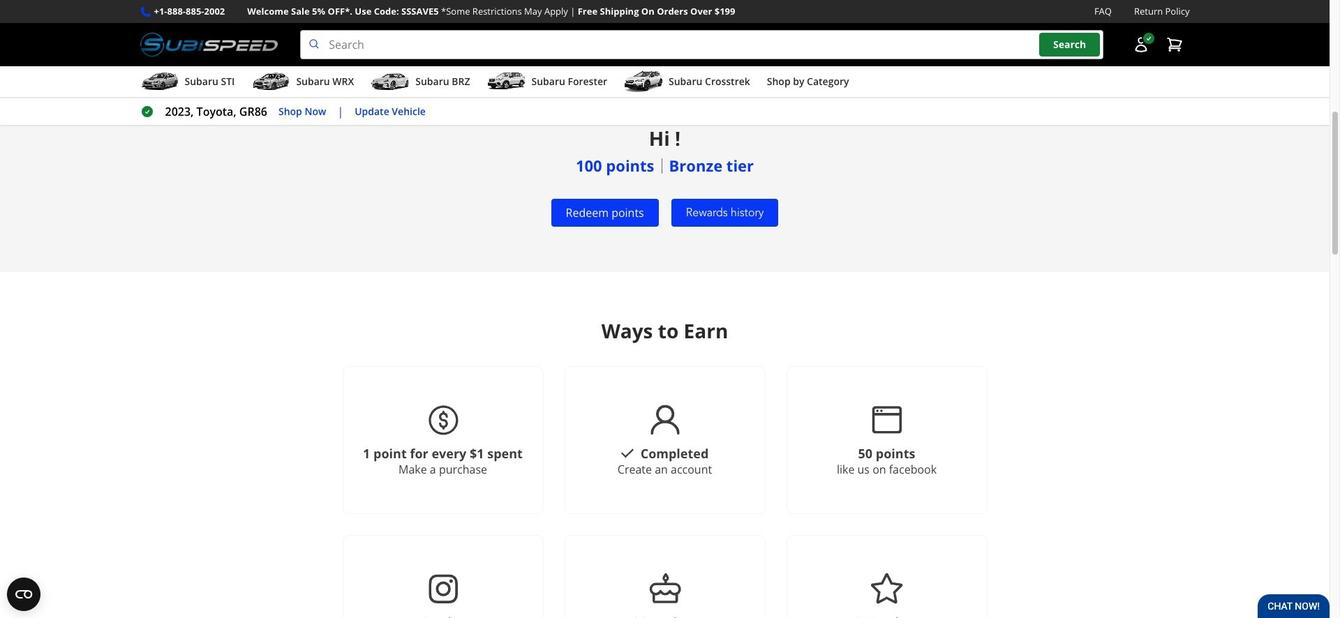 Task type: locate. For each thing, give the bounding box(es) containing it.
subispeed logo image
[[140, 30, 278, 59]]

search input field
[[300, 30, 1103, 59]]

a subaru brz thumbnail image image
[[371, 71, 410, 92]]

heading
[[246, 318, 1084, 344]]

a subaru sti thumbnail image image
[[140, 71, 179, 92]]

a subaru forester thumbnail image image
[[487, 71, 526, 92]]

a subaru wrx thumbnail image image
[[252, 71, 291, 92]]



Task type: describe. For each thing, give the bounding box(es) containing it.
campaigns list list
[[246, 367, 1084, 618]]

button image
[[1133, 36, 1149, 53]]

open widget image
[[7, 578, 40, 611]]

a subaru crosstrek thumbnail image image
[[624, 71, 663, 92]]



Task type: vqa. For each thing, say whether or not it's contained in the screenshot.
Campaigns list list
yes



